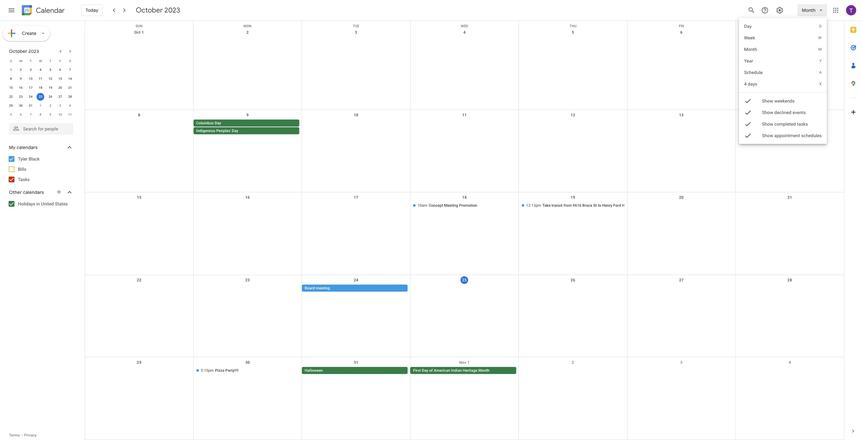Task type: vqa. For each thing, say whether or not it's contained in the screenshot.
10 within the row
yes



Task type: describe. For each thing, give the bounding box(es) containing it.
show completed tasks
[[763, 122, 809, 127]]

show for show declined events
[[763, 110, 774, 115]]

united
[[41, 201, 54, 207]]

my
[[9, 145, 16, 150]]

show for show appointment schedules
[[763, 133, 774, 138]]

10am
[[418, 203, 428, 208]]

cell containing columbus day
[[194, 120, 302, 135]]

29 element
[[7, 102, 15, 110]]

november 9 element
[[47, 111, 54, 119]]

meeting
[[444, 203, 459, 208]]

privacy link
[[24, 433, 37, 438]]

4 days menu item
[[740, 78, 828, 90]]

30 for nov 1
[[246, 361, 250, 365]]

holidays
[[18, 201, 35, 207]]

my calendars list
[[1, 154, 80, 185]]

f
[[59, 59, 61, 63]]

first day of american indian heritage month button
[[411, 367, 517, 374]]

party!!!!
[[226, 369, 239, 373]]

terms link
[[9, 433, 20, 438]]

tyler
[[18, 157, 28, 162]]

28 inside row group
[[68, 95, 72, 98]]

today button
[[81, 3, 103, 18]]

terms
[[9, 433, 20, 438]]

calendar
[[36, 6, 65, 15]]

23 element
[[17, 93, 25, 101]]

14 element
[[66, 75, 74, 83]]

weekends
[[775, 98, 795, 104]]

tyler black
[[18, 157, 40, 162]]

hospital
[[623, 203, 637, 208]]

row containing 5
[[6, 110, 75, 119]]

3 check checkbox item from the top
[[740, 118, 828, 130]]

to
[[598, 203, 602, 208]]

29 for 1
[[9, 104, 13, 107]]

row containing s
[[6, 56, 75, 65]]

menu containing check
[[740, 18, 828, 144]]

year
[[745, 58, 754, 64]]

2 vertical spatial 6
[[20, 113, 22, 116]]

columbus day indigenous peoples' day
[[196, 121, 238, 133]]

10 for october 2023
[[29, 77, 33, 81]]

first
[[414, 369, 421, 373]]

completed
[[775, 122, 797, 127]]

wed
[[461, 24, 469, 28]]

31 element
[[27, 102, 35, 110]]

first day of american indian heritage month
[[414, 369, 490, 373]]

18 inside grid
[[463, 195, 467, 200]]

show declined events
[[763, 110, 807, 115]]

12 element
[[47, 75, 54, 83]]

november 4 element
[[66, 102, 74, 110]]

promotion
[[460, 203, 478, 208]]

12 for sun
[[571, 113, 576, 117]]

30 element
[[17, 102, 25, 110]]

month button
[[798, 3, 828, 18]]

schedule menu item
[[740, 67, 828, 78]]

halloween button
[[302, 367, 408, 374]]

november 3 element
[[56, 102, 64, 110]]

x
[[820, 82, 822, 86]]

take
[[543, 203, 551, 208]]

1 check checkbox item from the top
[[740, 95, 828, 107]]

holidays in united states
[[18, 201, 68, 207]]

fri
[[680, 24, 685, 28]]

november 6 element
[[17, 111, 25, 119]]

tasks
[[798, 122, 809, 127]]

of
[[430, 369, 433, 373]]

2 check checkbox item from the top
[[740, 107, 828, 118]]

week
[[745, 35, 756, 40]]

10am concept meeting promotion
[[418, 203, 478, 208]]

check for show weekends
[[745, 97, 752, 105]]

indian
[[452, 369, 462, 373]]

calendars for my calendars
[[17, 145, 38, 150]]

20 element
[[56, 84, 64, 92]]

17 element
[[27, 84, 35, 92]]

other calendars
[[9, 190, 44, 195]]

1 horizontal spatial 7
[[69, 68, 71, 72]]

row group containing 1
[[6, 65, 75, 119]]

bills
[[18, 167, 26, 172]]

henry
[[603, 203, 613, 208]]

1 right oct
[[142, 30, 144, 35]]

9 for sun
[[247, 113, 249, 117]]

4 check checkbox item from the top
[[740, 130, 828, 141]]

1 right nov
[[468, 361, 470, 365]]

nov
[[460, 361, 467, 365]]

halloween
[[305, 369, 323, 373]]

6 for oct 1
[[681, 30, 683, 35]]

show for show completed tasks
[[763, 122, 774, 127]]

0 horizontal spatial 2023
[[28, 48, 39, 54]]

15 element
[[7, 84, 15, 92]]

brace
[[583, 203, 593, 208]]

14 for october 2023
[[68, 77, 72, 81]]

indigenous
[[196, 128, 216, 133]]

25 inside grid
[[463, 278, 467, 283]]

11 for october 2023
[[39, 77, 42, 81]]

2 t from the left
[[49, 59, 51, 63]]

settings menu image
[[777, 6, 784, 14]]

10 inside row
[[58, 113, 62, 116]]

5:15pm
[[201, 369, 214, 373]]

privacy
[[24, 433, 37, 438]]

–
[[21, 433, 23, 438]]

events
[[793, 110, 807, 115]]

tasks
[[18, 177, 30, 182]]

31 for 1
[[29, 104, 33, 107]]

my calendars button
[[1, 142, 80, 153]]

grid containing oct 1
[[85, 21, 845, 440]]

ford
[[614, 203, 622, 208]]

days
[[748, 81, 758, 87]]

columbus day button
[[194, 120, 300, 127]]

row containing 1
[[6, 65, 75, 74]]

25 inside cell
[[39, 95, 42, 98]]

create
[[22, 30, 37, 36]]

october 2023 grid
[[6, 56, 75, 119]]

peoples'
[[217, 128, 231, 133]]

american
[[434, 369, 451, 373]]

november 5 element
[[7, 111, 15, 119]]

appointment
[[775, 133, 801, 138]]

black
[[29, 157, 40, 162]]

1 vertical spatial october
[[9, 48, 27, 54]]

terms – privacy
[[9, 433, 37, 438]]

other
[[9, 190, 22, 195]]

tue
[[353, 24, 360, 28]]

oct
[[134, 30, 141, 35]]

check for show declined events
[[745, 109, 752, 116]]

7 inside november 7 "element"
[[30, 113, 32, 116]]

17 inside the october 2023 grid
[[29, 86, 33, 89]]

18 inside row group
[[39, 86, 42, 89]]

1 vertical spatial october 2023
[[9, 48, 39, 54]]

13 element
[[56, 75, 64, 83]]

14 for sun
[[788, 113, 793, 117]]

27 inside grid
[[680, 278, 684, 283]]

28 inside grid
[[788, 278, 793, 283]]

board meeting
[[305, 286, 330, 291]]

21 element
[[66, 84, 74, 92]]

31 for nov 1
[[354, 361, 359, 365]]

27 inside 27 element
[[58, 95, 62, 98]]

y
[[820, 59, 822, 63]]

day menu item
[[740, 21, 828, 32]]

1 horizontal spatial 9
[[49, 113, 51, 116]]



Task type: locate. For each thing, give the bounding box(es) containing it.
nov 1
[[460, 361, 470, 365]]

5 down "29" element
[[10, 113, 12, 116]]

0 vertical spatial 6
[[681, 30, 683, 35]]

today
[[86, 7, 98, 13]]

12 inside grid
[[571, 113, 576, 117]]

12 inside 12 element
[[49, 77, 52, 81]]

check checkbox item down the show completed tasks
[[740, 130, 828, 141]]

19 up 9616
[[571, 195, 576, 200]]

mon
[[244, 24, 252, 28]]

18
[[39, 86, 42, 89], [463, 195, 467, 200]]

check checkbox item up the declined
[[740, 95, 828, 107]]

day inside menu item
[[745, 24, 752, 29]]

16
[[19, 86, 23, 89], [246, 195, 250, 200]]

month inside menu item
[[745, 47, 758, 52]]

20 inside grid
[[680, 195, 684, 200]]

19 inside grid
[[571, 195, 576, 200]]

indigenous peoples' day button
[[194, 127, 300, 134]]

9
[[20, 77, 22, 81], [247, 113, 249, 117], [49, 113, 51, 116]]

calendar heading
[[35, 6, 65, 15]]

0 vertical spatial 22
[[9, 95, 13, 98]]

19 inside 19 element
[[49, 86, 52, 89]]

columbus
[[196, 121, 214, 125]]

1 horizontal spatial t
[[49, 59, 51, 63]]

schedules
[[802, 133, 822, 138]]

november 8 element
[[37, 111, 44, 119]]

m inside menu item
[[819, 47, 822, 52]]

1 vertical spatial 18
[[463, 195, 467, 200]]

4 inside menu item
[[745, 81, 747, 87]]

1 horizontal spatial october
[[136, 6, 163, 15]]

0 vertical spatial 21
[[68, 86, 72, 89]]

0 horizontal spatial 9
[[20, 77, 22, 81]]

0 vertical spatial october
[[136, 6, 163, 15]]

9 up 16 'element'
[[20, 77, 22, 81]]

s up 15 element
[[10, 59, 12, 63]]

1 horizontal spatial 17
[[354, 195, 359, 200]]

1 horizontal spatial 21
[[788, 195, 793, 200]]

8
[[10, 77, 12, 81], [138, 113, 140, 117], [40, 113, 41, 116]]

14 up 21 element
[[68, 77, 72, 81]]

1 vertical spatial 6
[[59, 68, 61, 72]]

week menu item
[[740, 32, 828, 44]]

0 horizontal spatial 10
[[29, 77, 33, 81]]

16 inside 'element'
[[19, 86, 23, 89]]

4 days
[[745, 81, 758, 87]]

6
[[681, 30, 683, 35], [59, 68, 61, 72], [20, 113, 22, 116]]

m inside row
[[19, 59, 22, 63]]

21 inside row group
[[68, 86, 72, 89]]

30 inside the october 2023 grid
[[19, 104, 23, 107]]

28
[[68, 95, 72, 98], [788, 278, 793, 283]]

check checkbox item down the declined
[[740, 118, 828, 130]]

9 down november 2 element
[[49, 113, 51, 116]]

11 inside 'element'
[[68, 113, 72, 116]]

1 horizontal spatial 31
[[354, 361, 359, 365]]

menu
[[740, 18, 828, 144]]

check checkbox item
[[740, 95, 828, 107], [740, 107, 828, 118], [740, 118, 828, 130], [740, 130, 828, 141]]

31 inside grid
[[354, 361, 359, 365]]

21
[[68, 86, 72, 89], [788, 195, 793, 200]]

0 horizontal spatial s
[[10, 59, 12, 63]]

24 down 17 element
[[29, 95, 33, 98]]

26 inside grid
[[571, 278, 576, 283]]

october 2023 down create popup button
[[9, 48, 39, 54]]

1 vertical spatial 15
[[137, 195, 142, 200]]

19 element
[[47, 84, 54, 92]]

0 horizontal spatial m
[[19, 59, 22, 63]]

13 inside row group
[[58, 77, 62, 81]]

24 inside grid
[[354, 278, 359, 283]]

0 horizontal spatial 14
[[68, 77, 72, 81]]

10 inside grid
[[354, 113, 359, 117]]

0 vertical spatial 15
[[9, 86, 13, 89]]

6 down the 'fri'
[[681, 30, 683, 35]]

check
[[745, 97, 752, 105], [745, 109, 752, 116], [745, 120, 752, 128], [745, 132, 752, 140]]

1 vertical spatial 14
[[788, 113, 793, 117]]

m for month
[[819, 47, 822, 52]]

1 vertical spatial 17
[[354, 195, 359, 200]]

m up 16 'element'
[[19, 59, 22, 63]]

concept
[[429, 203, 444, 208]]

12
[[49, 77, 52, 81], [571, 113, 576, 117]]

show left completed
[[763, 122, 774, 127]]

21 inside grid
[[788, 195, 793, 200]]

2 horizontal spatial 6
[[681, 30, 683, 35]]

day up the week
[[745, 24, 752, 29]]

12:13pm
[[527, 203, 542, 208]]

0 horizontal spatial t
[[30, 59, 32, 63]]

1 horizontal spatial 13
[[680, 113, 684, 117]]

0 vertical spatial 2023
[[165, 6, 180, 15]]

d
[[820, 24, 822, 29]]

s right f
[[69, 59, 71, 63]]

Search for people text field
[[13, 123, 69, 135]]

0 vertical spatial 28
[[68, 95, 72, 98]]

5 down thu
[[572, 30, 575, 35]]

13 for sun
[[680, 113, 684, 117]]

0 vertical spatial 14
[[68, 77, 72, 81]]

1 horizontal spatial 20
[[680, 195, 684, 200]]

1 vertical spatial 28
[[788, 278, 793, 283]]

1 horizontal spatial 19
[[571, 195, 576, 200]]

1 show from the top
[[763, 98, 774, 104]]

board meeting button
[[302, 285, 408, 292]]

declined
[[775, 110, 792, 115]]

october 2023 up sun
[[136, 6, 180, 15]]

transit
[[552, 203, 563, 208]]

my calendars
[[9, 145, 38, 150]]

support image
[[762, 6, 770, 14]]

18 up promotion
[[463, 195, 467, 200]]

w down d on the right top
[[819, 36, 822, 40]]

6 down 30 element at the top
[[20, 113, 22, 116]]

5 for oct 1
[[572, 30, 575, 35]]

7 down 31 element
[[30, 113, 32, 116]]

1 vertical spatial 26
[[571, 278, 576, 283]]

november 2 element
[[47, 102, 54, 110]]

october up sun
[[136, 6, 163, 15]]

1 vertical spatial m
[[19, 59, 22, 63]]

calendars for other calendars
[[23, 190, 44, 195]]

14 inside grid
[[788, 113, 793, 117]]

1 vertical spatial 19
[[571, 195, 576, 200]]

1 horizontal spatial 5
[[49, 68, 51, 72]]

heritage
[[463, 369, 478, 373]]

from
[[564, 203, 572, 208]]

1 vertical spatial 27
[[680, 278, 684, 283]]

8 for sun
[[138, 113, 140, 117]]

9 up columbus day button
[[247, 113, 249, 117]]

m for s
[[19, 59, 22, 63]]

24 up board meeting button
[[354, 278, 359, 283]]

26 element
[[47, 93, 54, 101]]

calendars inside "dropdown button"
[[23, 190, 44, 195]]

14
[[68, 77, 72, 81], [788, 113, 793, 117]]

9616
[[573, 203, 582, 208]]

25, today element
[[37, 93, 44, 101]]

1 horizontal spatial 11
[[68, 113, 72, 116]]

2 vertical spatial month
[[479, 369, 490, 373]]

27 element
[[56, 93, 64, 101]]

a
[[820, 70, 822, 75]]

14 inside row group
[[68, 77, 72, 81]]

6 down f
[[59, 68, 61, 72]]

25
[[39, 95, 42, 98], [463, 278, 467, 283]]

row group
[[6, 65, 75, 119]]

calendar element
[[21, 4, 65, 18]]

4
[[464, 30, 466, 35], [40, 68, 41, 72], [745, 81, 747, 87], [69, 104, 71, 107], [789, 361, 792, 365]]

w inside row
[[39, 59, 42, 63]]

0 vertical spatial 26
[[49, 95, 52, 98]]

show appointment schedules
[[763, 133, 822, 138]]

0 horizontal spatial 11
[[39, 77, 42, 81]]

0 vertical spatial 20
[[58, 86, 62, 89]]

30
[[19, 104, 23, 107], [246, 361, 250, 365]]

10 element
[[27, 75, 35, 83]]

0 vertical spatial 7
[[69, 68, 71, 72]]

23 inside 'element'
[[19, 95, 23, 98]]

0 horizontal spatial 16
[[19, 86, 23, 89]]

1 s from the left
[[10, 59, 12, 63]]

calendars inside dropdown button
[[17, 145, 38, 150]]

11
[[39, 77, 42, 81], [463, 113, 467, 117], [68, 113, 72, 116]]

2 horizontal spatial 8
[[138, 113, 140, 117]]

2 check from the top
[[745, 109, 752, 116]]

26
[[49, 95, 52, 98], [571, 278, 576, 283]]

oct 1
[[134, 30, 144, 35]]

show left the weekends
[[763, 98, 774, 104]]

3 show from the top
[[763, 122, 774, 127]]

4 show from the top
[[763, 133, 774, 138]]

6 inside grid
[[681, 30, 683, 35]]

row containing sun
[[85, 21, 845, 28]]

0 horizontal spatial 19
[[49, 86, 52, 89]]

27
[[58, 95, 62, 98], [680, 278, 684, 283]]

0 vertical spatial 29
[[9, 104, 13, 107]]

2 vertical spatial 5
[[10, 113, 12, 116]]

1
[[142, 30, 144, 35], [10, 68, 12, 72], [40, 104, 41, 107], [468, 361, 470, 365]]

22 inside grid
[[137, 278, 142, 283]]

1 vertical spatial 12
[[571, 113, 576, 117]]

25 cell
[[36, 92, 45, 101]]

other calendars button
[[1, 187, 80, 198]]

1 check from the top
[[745, 97, 752, 105]]

day
[[745, 24, 752, 29], [215, 121, 221, 125], [232, 128, 238, 133], [422, 369, 429, 373]]

october down create popup button
[[9, 48, 27, 54]]

1 down 25, today element
[[40, 104, 41, 107]]

0 vertical spatial 5
[[572, 30, 575, 35]]

19 down 12 element
[[49, 86, 52, 89]]

12:13pm take transit from 9616 brace st to henry ford hospital
[[527, 203, 637, 208]]

8 inside grid
[[138, 113, 140, 117]]

24
[[29, 95, 33, 98], [354, 278, 359, 283]]

1 horizontal spatial 6
[[59, 68, 61, 72]]

20
[[58, 86, 62, 89], [680, 195, 684, 200]]

2 horizontal spatial 9
[[247, 113, 249, 117]]

7 up the 14 element
[[69, 68, 71, 72]]

0 horizontal spatial october 2023
[[9, 48, 39, 54]]

grid
[[85, 21, 845, 440]]

check for show appointment schedules
[[745, 132, 752, 140]]

16 inside grid
[[246, 195, 250, 200]]

schedule
[[745, 70, 763, 75]]

1 horizontal spatial 16
[[246, 195, 250, 200]]

23 inside grid
[[246, 278, 250, 283]]

1 vertical spatial calendars
[[23, 190, 44, 195]]

0 vertical spatial 23
[[19, 95, 23, 98]]

1 horizontal spatial 12
[[571, 113, 576, 117]]

4 check from the top
[[745, 132, 752, 140]]

pizza
[[215, 369, 225, 373]]

10 for sun
[[354, 113, 359, 117]]

1 vertical spatial 31
[[354, 361, 359, 365]]

t up 10 element
[[30, 59, 32, 63]]

2 s from the left
[[69, 59, 71, 63]]

day inside button
[[422, 369, 429, 373]]

0 vertical spatial 18
[[39, 86, 42, 89]]

9 for october 2023
[[20, 77, 22, 81]]

0 vertical spatial 31
[[29, 104, 33, 107]]

24 element
[[27, 93, 35, 101]]

month inside button
[[479, 369, 490, 373]]

22 inside row group
[[9, 95, 13, 98]]

28 element
[[66, 93, 74, 101]]

1 horizontal spatial 10
[[58, 113, 62, 116]]

18 element
[[37, 84, 44, 92]]

0 horizontal spatial 15
[[9, 86, 13, 89]]

3 check from the top
[[745, 120, 752, 128]]

30 for 1
[[19, 104, 23, 107]]

15 inside row group
[[9, 86, 13, 89]]

2 horizontal spatial 5
[[572, 30, 575, 35]]

day right peoples'
[[232, 128, 238, 133]]

column header
[[737, 21, 845, 27]]

5 up 12 element
[[49, 68, 51, 72]]

0 horizontal spatial 22
[[9, 95, 13, 98]]

2 horizontal spatial 11
[[463, 113, 467, 117]]

20 inside row group
[[58, 86, 62, 89]]

1 vertical spatial 2023
[[28, 48, 39, 54]]

8 inside november 8 element
[[40, 113, 41, 116]]

8 for october 2023
[[10, 77, 12, 81]]

create button
[[3, 26, 50, 41]]

in
[[36, 201, 40, 207]]

29 inside the october 2023 grid
[[9, 104, 13, 107]]

1 vertical spatial 20
[[680, 195, 684, 200]]

0 vertical spatial 19
[[49, 86, 52, 89]]

november 10 element
[[56, 111, 64, 119]]

2023
[[165, 6, 180, 15], [28, 48, 39, 54]]

None search field
[[0, 121, 80, 135]]

1 horizontal spatial m
[[819, 47, 822, 52]]

check for show completed tasks
[[745, 120, 752, 128]]

7
[[69, 68, 71, 72], [30, 113, 32, 116]]

29
[[9, 104, 13, 107], [137, 361, 142, 365]]

24 inside row group
[[29, 95, 33, 98]]

show for show weekends
[[763, 98, 774, 104]]

2 show from the top
[[763, 110, 774, 115]]

t
[[30, 59, 32, 63], [49, 59, 51, 63]]

1 t from the left
[[30, 59, 32, 63]]

11 element
[[37, 75, 44, 83]]

31 up halloween button
[[354, 361, 359, 365]]

29 for nov 1
[[137, 361, 142, 365]]

0 vertical spatial w
[[819, 36, 822, 40]]

calendars up in
[[23, 190, 44, 195]]

w up 11 element
[[39, 59, 42, 63]]

month inside popup button
[[803, 7, 816, 13]]

13 for october 2023
[[58, 77, 62, 81]]

board
[[305, 286, 315, 291]]

16 element
[[17, 84, 25, 92]]

month down the week
[[745, 47, 758, 52]]

0 vertical spatial 13
[[58, 77, 62, 81]]

1 vertical spatial 22
[[137, 278, 142, 283]]

1 vertical spatial 29
[[137, 361, 142, 365]]

w inside menu item
[[819, 36, 822, 40]]

1 vertical spatial 25
[[463, 278, 467, 283]]

1 vertical spatial month
[[745, 47, 758, 52]]

month right settings menu "icon" in the right of the page
[[803, 7, 816, 13]]

1 horizontal spatial 30
[[246, 361, 250, 365]]

st
[[594, 203, 597, 208]]

day left 'of'
[[422, 369, 429, 373]]

october
[[136, 6, 163, 15], [9, 48, 27, 54]]

november 7 element
[[27, 111, 35, 119]]

1 horizontal spatial 29
[[137, 361, 142, 365]]

0 horizontal spatial 8
[[10, 77, 12, 81]]

tab list
[[845, 21, 863, 422]]

15
[[9, 86, 13, 89], [137, 195, 142, 200]]

november 11 element
[[66, 111, 74, 119]]

column header inside row
[[737, 21, 845, 27]]

1 horizontal spatial 27
[[680, 278, 684, 283]]

1 horizontal spatial 8
[[40, 113, 41, 116]]

14 left events
[[788, 113, 793, 117]]

show left "appointment"
[[763, 133, 774, 138]]

thu
[[570, 24, 577, 28]]

0 vertical spatial october 2023
[[136, 6, 180, 15]]

0 horizontal spatial 13
[[58, 77, 62, 81]]

1 vertical spatial 13
[[680, 113, 684, 117]]

main drawer image
[[8, 6, 15, 14]]

31
[[29, 104, 33, 107], [354, 361, 359, 365]]

1 up 15 element
[[10, 68, 12, 72]]

calendars up tyler black
[[17, 145, 38, 150]]

13
[[58, 77, 62, 81], [680, 113, 684, 117]]

0 vertical spatial 30
[[19, 104, 23, 107]]

add other calendars image
[[56, 189, 62, 195]]

t left f
[[49, 59, 51, 63]]

6 for 1
[[59, 68, 61, 72]]

17 inside grid
[[354, 195, 359, 200]]

13 inside grid
[[680, 113, 684, 117]]

states
[[55, 201, 68, 207]]

22 element
[[7, 93, 15, 101]]

0 vertical spatial 27
[[58, 95, 62, 98]]

11 inside grid
[[463, 113, 467, 117]]

0 horizontal spatial 5
[[10, 113, 12, 116]]

sun
[[136, 24, 143, 28]]

meeting
[[316, 286, 330, 291]]

november 1 element
[[37, 102, 44, 110]]

1 horizontal spatial october 2023
[[136, 6, 180, 15]]

15 inside grid
[[137, 195, 142, 200]]

5 inside grid
[[572, 30, 575, 35]]

0 horizontal spatial 6
[[20, 113, 22, 116]]

m up y
[[819, 47, 822, 52]]

show weekends
[[763, 98, 795, 104]]

row
[[85, 21, 845, 28], [85, 27, 845, 110], [6, 56, 75, 65], [6, 65, 75, 74], [6, 74, 75, 83], [6, 83, 75, 92], [6, 92, 75, 101], [6, 101, 75, 110], [85, 110, 845, 193], [6, 110, 75, 119], [85, 193, 845, 275], [85, 275, 845, 358], [85, 358, 845, 440]]

0 horizontal spatial w
[[39, 59, 42, 63]]

month right heritage
[[479, 369, 490, 373]]

0 horizontal spatial month
[[479, 369, 490, 373]]

12 for october 2023
[[49, 77, 52, 81]]

month menu item
[[740, 44, 828, 55]]

18 down 11 element
[[39, 86, 42, 89]]

0 horizontal spatial 20
[[58, 86, 62, 89]]

11 for sun
[[463, 113, 467, 117]]

day up peoples'
[[215, 121, 221, 125]]

5:15pm pizza party!!!!
[[201, 369, 239, 373]]

s
[[10, 59, 12, 63], [69, 59, 71, 63]]

26 inside row group
[[49, 95, 52, 98]]

2
[[247, 30, 249, 35], [20, 68, 22, 72], [49, 104, 51, 107], [572, 361, 575, 365]]

show left the declined
[[763, 110, 774, 115]]

row containing oct 1
[[85, 27, 845, 110]]

year menu item
[[740, 55, 828, 67]]

23
[[19, 95, 23, 98], [246, 278, 250, 283]]

31 down 24 element
[[29, 104, 33, 107]]

5 for 1
[[49, 68, 51, 72]]

2 horizontal spatial month
[[803, 7, 816, 13]]

calendars
[[17, 145, 38, 150], [23, 190, 44, 195]]

0 horizontal spatial 23
[[19, 95, 23, 98]]

1 horizontal spatial 18
[[463, 195, 467, 200]]

check checkbox item down the weekends
[[740, 107, 828, 118]]

0 horizontal spatial 17
[[29, 86, 33, 89]]

31 inside 31 element
[[29, 104, 33, 107]]

3
[[355, 30, 358, 35], [30, 68, 32, 72], [59, 104, 61, 107], [681, 361, 683, 365]]

cell
[[85, 120, 194, 135], [194, 120, 302, 135], [302, 120, 411, 135], [411, 120, 519, 135], [628, 120, 736, 135], [736, 120, 845, 135], [85, 202, 194, 210], [302, 202, 411, 210], [628, 202, 736, 210], [85, 285, 194, 292], [194, 285, 302, 292], [411, 285, 519, 292], [628, 285, 736, 292], [85, 367, 194, 375], [628, 367, 736, 375]]

0 vertical spatial 25
[[39, 95, 42, 98]]

1 vertical spatial 21
[[788, 195, 793, 200]]



